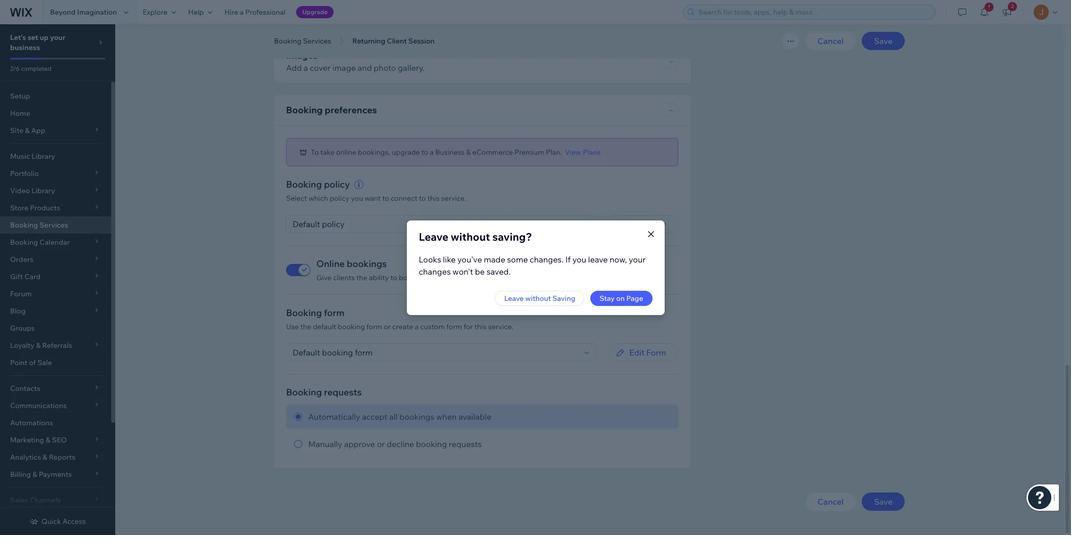 Task type: describe. For each thing, give the bounding box(es) containing it.
hire
[[225, 8, 238, 17]]

give
[[317, 273, 332, 282]]

won't
[[453, 266, 473, 276]]

saving
[[553, 294, 576, 303]]

cover
[[310, 62, 331, 73]]

without for saving?
[[451, 230, 490, 243]]

groups
[[10, 324, 35, 333]]

select
[[286, 193, 307, 203]]

music library
[[10, 152, 55, 161]]

option group containing automatically accept all bookings when available
[[286, 404, 679, 456]]

home link
[[0, 105, 111, 122]]

service. inside booking form use the default booking form or create a custom form for this service.
[[488, 322, 513, 331]]

ability
[[369, 273, 389, 282]]

let's set up your business
[[10, 33, 65, 52]]

a right hire
[[240, 8, 244, 17]]

leave without saving
[[504, 294, 576, 303]]

setup
[[10, 92, 30, 101]]

1 cancel button from the top
[[806, 32, 856, 50]]

library
[[32, 152, 55, 161]]

booking policy
[[286, 178, 350, 190]]

0 vertical spatial requests
[[324, 386, 362, 398]]

0 vertical spatial service.
[[441, 193, 466, 203]]

stay on page button
[[591, 291, 653, 306]]

or inside booking form use the default booking form or create a custom form for this service.
[[384, 322, 391, 331]]

upgrade
[[302, 8, 328, 16]]

professional
[[245, 8, 286, 17]]

bookings inside online bookings give clients the ability to book on your site.
[[347, 258, 387, 269]]

manually approve or decline booking requests
[[308, 439, 482, 449]]

2 horizontal spatial form
[[447, 322, 462, 331]]

leave without saving?
[[419, 230, 532, 243]]

edit policy
[[627, 219, 666, 229]]

available
[[459, 411, 492, 422]]

quick access
[[42, 517, 86, 526]]

booking preferences
[[286, 104, 377, 116]]

1 horizontal spatial requests
[[449, 439, 482, 449]]

saving?
[[493, 230, 532, 243]]

save for 2nd save 'button' from the top of the page
[[874, 496, 893, 506]]

1 vertical spatial booking
[[416, 439, 447, 449]]

booking inside booking form use the default booking form or create a custom form for this service.
[[286, 307, 322, 318]]

2
[[1011, 3, 1014, 10]]

booking services for the "booking services" link
[[10, 220, 68, 230]]

to right upgrade at the top of the page
[[422, 147, 428, 157]]

edit for edit form
[[630, 347, 645, 357]]

stay on page
[[600, 294, 643, 303]]

quick
[[42, 517, 61, 526]]

edit form
[[630, 347, 666, 357]]

premium
[[515, 147, 545, 157]]

leave for leave without saving?
[[419, 230, 449, 243]]

let's
[[10, 33, 26, 42]]

0 vertical spatial this
[[428, 193, 440, 203]]

a inside booking form use the default booking form or create a custom form for this service.
[[415, 322, 419, 331]]

image
[[333, 62, 356, 73]]

returning
[[353, 36, 386, 46]]

1 cancel from the top
[[818, 36, 844, 46]]

saved.
[[487, 266, 511, 276]]

online bookings give clients the ability to book on your site.
[[317, 258, 457, 282]]

for
[[464, 322, 473, 331]]

Search for tools, apps, help & more... field
[[696, 5, 932, 19]]

page
[[627, 294, 643, 303]]

policy
[[644, 219, 666, 229]]

beyond imagination
[[50, 8, 117, 17]]

home
[[10, 109, 30, 118]]

add
[[286, 62, 302, 73]]

returning client session button
[[348, 33, 440, 49]]

imagination
[[77, 8, 117, 17]]

client
[[387, 36, 407, 46]]

manually
[[308, 439, 342, 449]]

music library link
[[0, 148, 111, 165]]

help button
[[182, 0, 219, 24]]

set
[[28, 33, 38, 42]]

looks like you've made some changes. if you leave now, your changes won't be saved.
[[419, 254, 646, 276]]

like
[[443, 254, 456, 264]]

accept
[[362, 411, 388, 422]]

edit form button
[[608, 343, 679, 361]]

view
[[565, 147, 581, 157]]

all
[[389, 411, 398, 422]]

returning client session
[[353, 36, 435, 46]]

booking services for booking services button
[[274, 36, 331, 46]]

bookings,
[[358, 147, 390, 157]]

groups link
[[0, 320, 111, 337]]

0 vertical spatial policy
[[324, 178, 350, 190]]

create
[[392, 322, 413, 331]]

site.
[[444, 273, 457, 282]]

edit for edit policy
[[627, 219, 642, 229]]

when
[[436, 411, 457, 422]]

1 horizontal spatial bookings
[[400, 411, 435, 422]]

sale
[[37, 358, 52, 367]]

business
[[435, 147, 465, 157]]

and
[[358, 62, 372, 73]]

want
[[365, 193, 381, 203]]

leave
[[588, 254, 608, 264]]

music
[[10, 152, 30, 161]]

2 cancel from the top
[[818, 496, 844, 506]]

session
[[409, 36, 435, 46]]

gallery.
[[398, 62, 425, 73]]

to take online bookings, upgrade to a business & ecommerce premium plan. view plans
[[311, 147, 601, 157]]

your inside "looks like you've made some changes. if you leave now, your changes won't be saved."
[[629, 254, 646, 264]]

you've
[[458, 254, 482, 264]]

of
[[29, 358, 36, 367]]



Task type: locate. For each thing, give the bounding box(es) containing it.
1 vertical spatial policy
[[330, 193, 350, 203]]

this
[[428, 193, 440, 203], [475, 322, 487, 331]]

decline
[[387, 439, 414, 449]]

leave for leave without saving
[[504, 294, 524, 303]]

hire a professional
[[225, 8, 286, 17]]

service. up the leave without saving?
[[441, 193, 466, 203]]

0 vertical spatial you
[[351, 193, 363, 203]]

&
[[466, 147, 471, 157]]

None field
[[290, 215, 578, 232], [290, 344, 582, 361], [290, 215, 578, 232], [290, 344, 582, 361]]

1 vertical spatial your
[[629, 254, 646, 264]]

1 vertical spatial requests
[[449, 439, 482, 449]]

0 horizontal spatial you
[[351, 193, 363, 203]]

booking services button
[[269, 33, 336, 49]]

cancel
[[818, 36, 844, 46], [818, 496, 844, 506]]

sidebar element
[[0, 24, 115, 535]]

to
[[311, 147, 319, 157]]

bookings right all
[[400, 411, 435, 422]]

to left 'book'
[[391, 273, 397, 282]]

setup link
[[0, 87, 111, 105]]

service. right for
[[488, 322, 513, 331]]

1 vertical spatial you
[[573, 254, 587, 264]]

upgrade
[[392, 147, 420, 157]]

connect
[[391, 193, 418, 203]]

a left the business
[[430, 147, 434, 157]]

be
[[475, 266, 485, 276]]

1 vertical spatial bookings
[[400, 411, 435, 422]]

this right the connect
[[428, 193, 440, 203]]

up
[[40, 33, 48, 42]]

1 horizontal spatial without
[[526, 294, 551, 303]]

1 horizontal spatial on
[[616, 294, 625, 303]]

or left the create
[[384, 322, 391, 331]]

edit left policy at right top
[[627, 219, 642, 229]]

1 vertical spatial on
[[616, 294, 625, 303]]

1 vertical spatial this
[[475, 322, 487, 331]]

leave up looks
[[419, 230, 449, 243]]

1 horizontal spatial booking services
[[274, 36, 331, 46]]

0 vertical spatial booking
[[338, 322, 365, 331]]

without for saving
[[526, 294, 551, 303]]

1 horizontal spatial your
[[427, 273, 442, 282]]

1 vertical spatial cancel
[[818, 496, 844, 506]]

on inside online bookings give clients the ability to book on your site.
[[417, 273, 426, 282]]

booking
[[338, 322, 365, 331], [416, 439, 447, 449]]

to right want
[[382, 193, 389, 203]]

0 vertical spatial bookings
[[347, 258, 387, 269]]

0 horizontal spatial requests
[[324, 386, 362, 398]]

1 horizontal spatial this
[[475, 322, 487, 331]]

0 vertical spatial booking services
[[274, 36, 331, 46]]

point
[[10, 358, 27, 367]]

booking form use the default booking form or create a custom form for this service.
[[286, 307, 513, 331]]

save for 1st save 'button'
[[874, 36, 893, 46]]

booking inside booking form use the default booking form or create a custom form for this service.
[[338, 322, 365, 331]]

0 horizontal spatial services
[[40, 220, 68, 230]]

edit policy button
[[605, 215, 679, 233]]

1 horizontal spatial booking
[[416, 439, 447, 449]]

to right the connect
[[419, 193, 426, 203]]

1 horizontal spatial service.
[[488, 322, 513, 331]]

form up the default
[[324, 307, 345, 318]]

1 vertical spatial leave
[[504, 294, 524, 303]]

book
[[399, 273, 416, 282]]

0 vertical spatial without
[[451, 230, 490, 243]]

automations
[[10, 418, 53, 427]]

the
[[356, 273, 367, 282], [301, 322, 311, 331]]

a right the create
[[415, 322, 419, 331]]

to inside online bookings give clients the ability to book on your site.
[[391, 273, 397, 282]]

this right for
[[475, 322, 487, 331]]

form left the create
[[367, 322, 382, 331]]

default
[[313, 322, 336, 331]]

on right 'book'
[[417, 273, 426, 282]]

booking right decline
[[416, 439, 447, 449]]

a inside the images add a cover image and photo gallery.
[[304, 62, 308, 73]]

the right use
[[301, 322, 311, 331]]

0 vertical spatial cancel button
[[806, 32, 856, 50]]

booking requests
[[286, 386, 362, 398]]

access
[[63, 517, 86, 526]]

made
[[484, 254, 505, 264]]

explore
[[143, 8, 168, 17]]

2 save button from the top
[[862, 492, 905, 511]]

on inside button
[[616, 294, 625, 303]]

custom
[[420, 322, 445, 331]]

without left saving
[[526, 294, 551, 303]]

preferences
[[325, 104, 377, 116]]

the left ability
[[356, 273, 367, 282]]

2 button
[[996, 0, 1018, 24]]

booking inside sidebar 'element'
[[10, 220, 38, 230]]

0 horizontal spatial booking
[[338, 322, 365, 331]]

booking services
[[274, 36, 331, 46], [10, 220, 68, 230]]

ecommerce
[[473, 147, 513, 157]]

0 horizontal spatial the
[[301, 322, 311, 331]]

your right now,
[[629, 254, 646, 264]]

0 vertical spatial leave
[[419, 230, 449, 243]]

0 horizontal spatial on
[[417, 273, 426, 282]]

clients
[[333, 273, 355, 282]]

images
[[286, 49, 318, 61]]

0 vertical spatial on
[[417, 273, 426, 282]]

services for the "booking services" link
[[40, 220, 68, 230]]

booking
[[274, 36, 302, 46], [286, 104, 323, 116], [286, 178, 322, 190], [10, 220, 38, 230], [286, 307, 322, 318], [286, 386, 322, 398]]

bookings
[[347, 258, 387, 269], [400, 411, 435, 422]]

1 vertical spatial save
[[874, 496, 893, 506]]

2/6
[[10, 65, 20, 72]]

0 vertical spatial or
[[384, 322, 391, 331]]

point of sale link
[[0, 354, 111, 371]]

0 horizontal spatial leave
[[419, 230, 449, 243]]

some
[[507, 254, 528, 264]]

services inside button
[[303, 36, 331, 46]]

0 horizontal spatial this
[[428, 193, 440, 203]]

leave without saving button
[[495, 291, 585, 306]]

1 horizontal spatial you
[[573, 254, 587, 264]]

or left decline
[[377, 439, 385, 449]]

option group
[[286, 404, 679, 456]]

upgrade button
[[296, 6, 334, 18]]

a right add
[[304, 62, 308, 73]]

1 horizontal spatial leave
[[504, 294, 524, 303]]

photo
[[374, 62, 396, 73]]

0 horizontal spatial your
[[50, 33, 65, 42]]

your left site.
[[427, 273, 442, 282]]

policy right which
[[330, 193, 350, 203]]

1 vertical spatial services
[[40, 220, 68, 230]]

leave down saved.
[[504, 294, 524, 303]]

form
[[647, 347, 666, 357]]

0 horizontal spatial form
[[324, 307, 345, 318]]

0 horizontal spatial bookings
[[347, 258, 387, 269]]

help
[[188, 8, 204, 17]]

automations link
[[0, 414, 111, 431]]

business
[[10, 43, 40, 52]]

you left want
[[351, 193, 363, 203]]

stay
[[600, 294, 615, 303]]

requests down available
[[449, 439, 482, 449]]

1 vertical spatial or
[[377, 439, 385, 449]]

1 horizontal spatial the
[[356, 273, 367, 282]]

0 vertical spatial edit
[[627, 219, 642, 229]]

0 vertical spatial your
[[50, 33, 65, 42]]

leave
[[419, 230, 449, 243], [504, 294, 524, 303]]

select which policy you want to connect to this service.
[[286, 193, 466, 203]]

0 horizontal spatial booking services
[[10, 220, 68, 230]]

plans
[[583, 147, 601, 157]]

online
[[317, 258, 345, 269]]

booking services inside button
[[274, 36, 331, 46]]

edit
[[627, 219, 642, 229], [630, 347, 645, 357]]

your
[[50, 33, 65, 42], [629, 254, 646, 264], [427, 273, 442, 282]]

the inside booking form use the default booking form or create a custom form for this service.
[[301, 322, 311, 331]]

leave inside button
[[504, 294, 524, 303]]

policy up which
[[324, 178, 350, 190]]

booking services inside sidebar 'element'
[[10, 220, 68, 230]]

services inside sidebar 'element'
[[40, 220, 68, 230]]

1 vertical spatial booking services
[[10, 220, 68, 230]]

0 vertical spatial the
[[356, 273, 367, 282]]

0 horizontal spatial service.
[[441, 193, 466, 203]]

the inside online bookings give clients the ability to book on your site.
[[356, 273, 367, 282]]

requests up automatically
[[324, 386, 362, 398]]

1 vertical spatial save button
[[862, 492, 905, 511]]

automatically
[[308, 411, 360, 422]]

you inside "looks like you've made some changes. if you leave now, your changes won't be saved."
[[573, 254, 587, 264]]

completed
[[21, 65, 51, 72]]

booking inside button
[[274, 36, 302, 46]]

your inside let's set up your business
[[50, 33, 65, 42]]

changes
[[419, 266, 451, 276]]

this inside booking form use the default booking form or create a custom form for this service.
[[475, 322, 487, 331]]

approve
[[344, 439, 375, 449]]

1 horizontal spatial form
[[367, 322, 382, 331]]

booking right the default
[[338, 322, 365, 331]]

you
[[351, 193, 363, 203], [573, 254, 587, 264]]

on right 'stay'
[[616, 294, 625, 303]]

online
[[336, 147, 356, 157]]

your right up
[[50, 33, 65, 42]]

form
[[324, 307, 345, 318], [367, 322, 382, 331], [447, 322, 462, 331]]

without
[[451, 230, 490, 243], [526, 294, 551, 303]]

1 horizontal spatial services
[[303, 36, 331, 46]]

1 vertical spatial without
[[526, 294, 551, 303]]

0 vertical spatial save button
[[862, 32, 905, 50]]

edit left form
[[630, 347, 645, 357]]

if
[[566, 254, 571, 264]]

2 save from the top
[[874, 496, 893, 506]]

1 vertical spatial the
[[301, 322, 311, 331]]

2 horizontal spatial your
[[629, 254, 646, 264]]

1 vertical spatial service.
[[488, 322, 513, 331]]

plan.
[[546, 147, 562, 157]]

0 vertical spatial services
[[303, 36, 331, 46]]

0 vertical spatial save
[[874, 36, 893, 46]]

save button
[[862, 32, 905, 50], [862, 492, 905, 511]]

bookings up ability
[[347, 258, 387, 269]]

services for booking services button
[[303, 36, 331, 46]]

2 vertical spatial your
[[427, 273, 442, 282]]

2/6 completed
[[10, 65, 51, 72]]

1 save from the top
[[874, 36, 893, 46]]

you right if
[[573, 254, 587, 264]]

2 cancel button from the top
[[806, 492, 856, 511]]

0 vertical spatial cancel
[[818, 36, 844, 46]]

0 horizontal spatial without
[[451, 230, 490, 243]]

quick access button
[[29, 517, 86, 526]]

1 save button from the top
[[862, 32, 905, 50]]

beyond
[[50, 8, 76, 17]]

1 vertical spatial cancel button
[[806, 492, 856, 511]]

without inside button
[[526, 294, 551, 303]]

form left for
[[447, 322, 462, 331]]

without up you've
[[451, 230, 490, 243]]

or
[[384, 322, 391, 331], [377, 439, 385, 449]]

looks
[[419, 254, 441, 264]]

1 vertical spatial edit
[[630, 347, 645, 357]]

your inside online bookings give clients the ability to book on your site.
[[427, 273, 442, 282]]



Task type: vqa. For each thing, say whether or not it's contained in the screenshot.
$60.50
no



